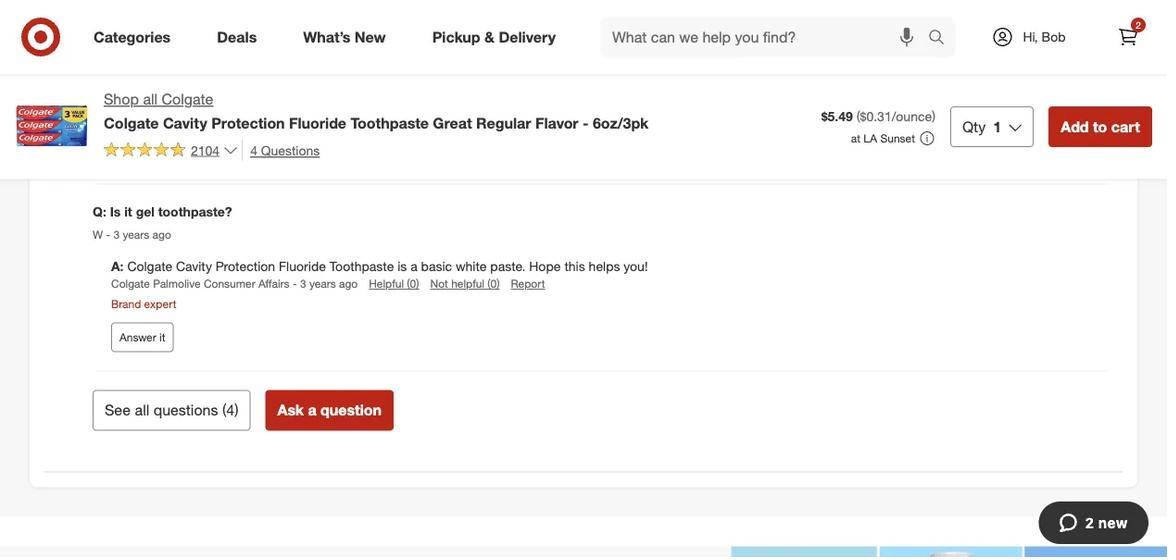 Task type: vqa. For each thing, say whether or not it's contained in the screenshot.
'Night'
no



Task type: locate. For each thing, give the bounding box(es) containing it.
(0) left the not on the left of the page
[[407, 277, 419, 291]]

a:
[[111, 72, 124, 88], [111, 259, 124, 275]]

2 q: from the top
[[93, 203, 106, 220]]

1 vertical spatial 3
[[300, 277, 306, 291]]

expert up 2104 link
[[144, 110, 176, 124]]

years down gel
[[123, 228, 149, 242]]

1 vertical spatial affairs
[[259, 277, 290, 291]]

advertisement region
[[0, 547, 1167, 558]]

0 vertical spatial answer it
[[120, 144, 165, 157]]

0 horizontal spatial 4
[[226, 402, 235, 420]]

(
[[857, 108, 860, 125], [222, 402, 226, 420]]

1 answer it from the top
[[120, 144, 165, 157]]

1 horizontal spatial hope
[[529, 259, 561, 275]]

( right $5.49
[[857, 108, 860, 125]]

4 right questions
[[226, 402, 235, 420]]

(0) down "paste."
[[488, 277, 500, 291]]

q: for q: does this toothpaste have stannous fluoride as an ingredient?
[[93, 16, 106, 32]]

) right questions
[[235, 402, 239, 420]]

1 horizontal spatial this
[[506, 72, 527, 88]]

1 vertical spatial 4
[[226, 402, 235, 420]]

1 vertical spatial )
[[235, 402, 239, 420]]

hope down &
[[471, 72, 503, 88]]

1 vertical spatial cavity
[[176, 259, 212, 275]]

this left 'helps'
[[565, 259, 585, 275]]

3 down a: colgate cavity protection fluoride toothpaste is a basic white paste. hope this helps you!
[[300, 277, 306, 291]]

2 up 'this'
[[172, 41, 178, 55]]

pickup & delivery link
[[417, 17, 579, 57]]

answer down "brand expert"
[[120, 331, 156, 345]]

ago inside the q: is it gel toothpaste? w - 3 years ago
[[152, 228, 171, 242]]

qty 1
[[962, 118, 1002, 136]]

1 horizontal spatial 3
[[300, 277, 306, 291]]

toothpaste for does
[[191, 72, 254, 88]]

1 vertical spatial palmolive
[[153, 277, 201, 291]]

0 horizontal spatial this
[[145, 16, 168, 32]]

2 a: from the top
[[111, 259, 124, 275]]

stannous
[[275, 16, 332, 32]]

1 consumer from the top
[[204, 90, 255, 104]]

1 answer it button from the top
[[111, 136, 174, 165]]

helpful
[[369, 277, 404, 291]]

q: inside the q: is it gel toothpaste? w - 3 years ago
[[93, 203, 106, 220]]

- inside a: hello! this toothpaste does not contain stannous fluoride. hope this helps. colgate palmolive consumer affairs - 2 years ago brand expert
[[293, 90, 297, 104]]

0 vertical spatial palmolive
[[153, 90, 201, 104]]

2 answer it from the top
[[120, 331, 165, 345]]

it for hello! this toothpaste does not contain stannous fluoride. hope this helps.
[[159, 144, 165, 157]]

years down contain
[[309, 90, 336, 104]]

2 vertical spatial 2
[[300, 90, 306, 104]]

a: up shop
[[111, 72, 124, 88]]

0 horizontal spatial 3
[[113, 228, 120, 242]]

cavity up the colgate palmolive consumer affairs - 3 years ago
[[176, 259, 212, 275]]

palmolive inside a: hello! this toothpaste does not contain stannous fluoride. hope this helps. colgate palmolive consumer affairs - 2 years ago brand expert
[[153, 90, 201, 104]]

is
[[398, 259, 407, 275]]

2 answer from the top
[[120, 331, 156, 345]]

- inside the q: is it gel toothpaste? w - 3 years ago
[[106, 228, 110, 242]]

shop
[[104, 90, 139, 108]]

1 horizontal spatial (
[[857, 108, 860, 125]]

fluoride up the colgate palmolive consumer affairs - 3 years ago
[[279, 259, 326, 275]]

it
[[159, 144, 165, 157], [124, 203, 132, 220], [159, 331, 165, 345]]

helps.
[[530, 72, 565, 88]]

all
[[143, 90, 158, 108], [135, 402, 149, 420]]

ago inside q: does this toothpaste have stannous fluoride as an ingredient? arlingtonlady - 2 years ago
[[211, 41, 230, 55]]

0 vertical spatial it
[[159, 144, 165, 157]]

toothpaste left have
[[172, 16, 239, 32]]

fluoride inside "shop all colgate colgate cavity protection fluoride toothpaste great regular flavor - 6oz/3pk"
[[289, 114, 346, 132]]

0 horizontal spatial 2
[[172, 41, 178, 55]]

arlingtonlady
[[93, 41, 161, 55]]

a
[[411, 259, 418, 275], [308, 402, 317, 420]]

hi, bob
[[1023, 29, 1066, 45]]

- down a: colgate cavity protection fluoride toothpaste is a basic white paste. hope this helps you!
[[293, 277, 297, 291]]

1 vertical spatial consumer
[[204, 277, 255, 291]]

1 vertical spatial a
[[308, 402, 317, 420]]

expert inside a: hello! this toothpaste does not contain stannous fluoride. hope this helps. colgate palmolive consumer affairs - 2 years ago brand expert
[[144, 110, 176, 124]]

toothpaste up "helpful"
[[330, 259, 394, 275]]

all right see
[[135, 402, 149, 420]]

0 horizontal spatial )
[[235, 402, 239, 420]]

2
[[1136, 19, 1141, 31], [172, 41, 178, 55], [300, 90, 306, 104]]

toothpaste inside a: hello! this toothpaste does not contain stannous fluoride. hope this helps. colgate palmolive consumer affairs - 2 years ago brand expert
[[191, 72, 254, 88]]

answer it
[[120, 144, 165, 157], [120, 331, 165, 345]]

affairs inside a: hello! this toothpaste does not contain stannous fluoride. hope this helps. colgate palmolive consumer affairs - 2 years ago brand expert
[[259, 90, 290, 104]]

0 vertical spatial hope
[[471, 72, 503, 88]]

1 vertical spatial all
[[135, 402, 149, 420]]

hope up report
[[529, 259, 561, 275]]

at la sunset
[[851, 131, 915, 145]]

2 answer it button from the top
[[111, 323, 174, 352]]

shop all colgate colgate cavity protection fluoride toothpaste great regular flavor - 6oz/3pk
[[104, 90, 649, 132]]

0 vertical spatial (
[[857, 108, 860, 125]]

1 vertical spatial this
[[506, 72, 527, 88]]

delivery
[[499, 28, 556, 46]]

toothpaste
[[351, 114, 429, 132], [330, 259, 394, 275]]

3 right w
[[113, 228, 120, 242]]

0 vertical spatial fluoride
[[289, 114, 346, 132]]

this inside q: does this toothpaste have stannous fluoride as an ingredient? arlingtonlady - 2 years ago
[[145, 16, 168, 32]]

at
[[851, 131, 861, 145]]

la
[[864, 131, 877, 145]]

helpful  (0) button
[[369, 276, 419, 292]]

0 vertical spatial expert
[[144, 110, 176, 124]]

protection up the colgate palmolive consumer affairs - 3 years ago
[[216, 259, 275, 275]]

question
[[321, 402, 382, 420]]

1 affairs from the top
[[259, 90, 290, 104]]

What can we help you find? suggestions appear below search field
[[601, 17, 933, 57]]

0 vertical spatial cavity
[[163, 114, 207, 132]]

0 vertical spatial q:
[[93, 16, 106, 32]]

what's new
[[303, 28, 386, 46]]

all down hello!
[[143, 90, 158, 108]]

image of colgate cavity protection fluoride toothpaste great regular flavor - 6oz/3pk image
[[15, 89, 89, 163]]

colgate
[[111, 90, 150, 104], [162, 90, 213, 108], [104, 114, 159, 132], [127, 259, 172, 275], [111, 277, 150, 291]]

1 vertical spatial it
[[124, 203, 132, 220]]

see all questions ( 4 )
[[105, 402, 239, 420]]

2 brand from the top
[[111, 297, 141, 311]]

protection up "4 questions" link in the left of the page
[[211, 114, 285, 132]]

basic
[[421, 259, 452, 275]]

2 inside q: does this toothpaste have stannous fluoride as an ingredient? arlingtonlady - 2 years ago
[[172, 41, 178, 55]]

2 (0) from the left
[[488, 277, 500, 291]]

1 (0) from the left
[[407, 277, 419, 291]]

helpful  (0)
[[369, 277, 419, 291]]

(0)
[[407, 277, 419, 291], [488, 277, 500, 291]]

affairs
[[259, 90, 290, 104], [259, 277, 290, 291]]

expert
[[144, 110, 176, 124], [144, 297, 176, 311]]

- up 'this'
[[165, 41, 169, 55]]

0 vertical spatial protection
[[211, 114, 285, 132]]

palmolive down 'this'
[[153, 90, 201, 104]]

4
[[250, 142, 257, 158], [226, 402, 235, 420]]

a: up "brand expert"
[[111, 259, 124, 275]]

1 vertical spatial 2
[[172, 41, 178, 55]]

a right ask
[[308, 402, 317, 420]]

2104 link
[[104, 140, 238, 162]]

hello!
[[127, 72, 160, 88]]

2 vertical spatial it
[[159, 331, 165, 345]]

q: left is
[[93, 203, 106, 220]]

1 vertical spatial fluoride
[[279, 259, 326, 275]]

to
[[1093, 118, 1107, 136]]

you!
[[624, 259, 648, 275]]

0 vertical spatial toothpaste
[[351, 114, 429, 132]]

&
[[485, 28, 495, 46]]

2104
[[191, 142, 220, 158]]

)
[[932, 108, 936, 125], [235, 402, 239, 420]]

1 vertical spatial expert
[[144, 297, 176, 311]]

palmolive up "brand expert"
[[153, 277, 201, 291]]

toothpaste down stannous
[[351, 114, 429, 132]]

fluoride
[[289, 114, 346, 132], [279, 259, 326, 275]]

1 vertical spatial a:
[[111, 259, 124, 275]]

0 horizontal spatial hope
[[471, 72, 503, 88]]

toothpaste inside q: does this toothpaste have stannous fluoride as an ingredient? arlingtonlady - 2 years ago
[[172, 16, 239, 32]]

fluoride up questions
[[289, 114, 346, 132]]

1 vertical spatial protection
[[216, 259, 275, 275]]

years up 'this'
[[181, 41, 208, 55]]

1 answer from the top
[[120, 144, 156, 157]]

is
[[110, 203, 121, 220]]

palmolive
[[153, 90, 201, 104], [153, 277, 201, 291]]

2 affairs from the top
[[259, 277, 290, 291]]

( right questions
[[222, 402, 226, 420]]

0 vertical spatial a
[[411, 259, 418, 275]]

expert down the colgate palmolive consumer affairs - 3 years ago
[[144, 297, 176, 311]]

it left 2104
[[159, 144, 165, 157]]

1 expert from the top
[[144, 110, 176, 124]]

- down not
[[293, 90, 297, 104]]

(0) inside "button"
[[407, 277, 419, 291]]

0 horizontal spatial (0)
[[407, 277, 419, 291]]

1 vertical spatial toothpaste
[[330, 259, 394, 275]]

all for shop
[[143, 90, 158, 108]]

0 horizontal spatial a
[[308, 402, 317, 420]]

0 vertical spatial answer it button
[[111, 136, 174, 165]]

toothpaste down deals
[[191, 72, 254, 88]]

cavity up 2104 link
[[163, 114, 207, 132]]

ago inside a: hello! this toothpaste does not contain stannous fluoride. hope this helps. colgate palmolive consumer affairs - 2 years ago brand expert
[[339, 90, 358, 104]]

1 horizontal spatial 2
[[300, 90, 306, 104]]

answer it down shop
[[120, 144, 165, 157]]

consumer up 2104
[[204, 90, 255, 104]]

answer it button
[[111, 136, 174, 165], [111, 323, 174, 352]]

consumer down toothpaste?
[[204, 277, 255, 291]]

1 vertical spatial toothpaste
[[191, 72, 254, 88]]

1 vertical spatial (
[[222, 402, 226, 420]]

1 vertical spatial answer it
[[120, 331, 165, 345]]

0 vertical spatial consumer
[[204, 90, 255, 104]]

brand down shop
[[111, 110, 141, 124]]

q: inside q: does this toothpaste have stannous fluoride as an ingredient? arlingtonlady - 2 years ago
[[93, 16, 106, 32]]

0 vertical spatial this
[[145, 16, 168, 32]]

years inside q: does this toothpaste have stannous fluoride as an ingredient? arlingtonlady - 2 years ago
[[181, 41, 208, 55]]

colgate inside a: hello! this toothpaste does not contain stannous fluoride. hope this helps. colgate palmolive consumer affairs - 2 years ago brand expert
[[111, 90, 150, 104]]

helps
[[589, 259, 620, 275]]

0 vertical spatial 4
[[250, 142, 257, 158]]

w
[[93, 228, 103, 242]]

1 q: from the top
[[93, 16, 106, 32]]

a: for a: hello! this toothpaste does not contain stannous fluoride. hope this helps. colgate palmolive consumer affairs - 2 years ago brand expert
[[111, 72, 124, 88]]

- right flavor
[[583, 114, 589, 132]]

protection inside "shop all colgate colgate cavity protection fluoride toothpaste great regular flavor - 6oz/3pk"
[[211, 114, 285, 132]]

toothpaste
[[172, 16, 239, 32], [191, 72, 254, 88]]

this
[[145, 16, 168, 32], [506, 72, 527, 88], [565, 259, 585, 275]]

1 vertical spatial brand
[[111, 297, 141, 311]]

1 horizontal spatial (0)
[[488, 277, 500, 291]]

toothpaste for have
[[172, 16, 239, 32]]

consumer
[[204, 90, 255, 104], [204, 277, 255, 291]]

all inside "shop all colgate colgate cavity protection fluoride toothpaste great regular flavor - 6oz/3pk"
[[143, 90, 158, 108]]

answer it down "brand expert"
[[120, 331, 165, 345]]

0 vertical spatial all
[[143, 90, 158, 108]]

3
[[113, 228, 120, 242], [300, 277, 306, 291]]

0 vertical spatial affairs
[[259, 90, 290, 104]]

hope
[[471, 72, 503, 88], [529, 259, 561, 275]]

answer down shop
[[120, 144, 156, 157]]

a: inside a: hello! this toothpaste does not contain stannous fluoride. hope this helps. colgate palmolive consumer affairs - 2 years ago brand expert
[[111, 72, 124, 88]]

1 horizontal spatial )
[[932, 108, 936, 125]]

4 questions link
[[242, 140, 320, 161]]

2 right bob on the right top
[[1136, 19, 1141, 31]]

answer it button down shop
[[111, 136, 174, 165]]

toothpaste?
[[158, 203, 232, 220]]

as
[[386, 16, 400, 32]]

1 a: from the top
[[111, 72, 124, 88]]

1 horizontal spatial a
[[411, 259, 418, 275]]

- inside "shop all colgate colgate cavity protection fluoride toothpaste great regular flavor - 6oz/3pk"
[[583, 114, 589, 132]]

1 palmolive from the top
[[153, 90, 201, 104]]

q: left does
[[93, 16, 106, 32]]

answer it button down "brand expert"
[[111, 323, 174, 352]]

consumer inside a: hello! this toothpaste does not contain stannous fluoride. hope this helps. colgate palmolive consumer affairs - 2 years ago brand expert
[[204, 90, 255, 104]]

regular
[[476, 114, 531, 132]]

it right is
[[124, 203, 132, 220]]

1 vertical spatial hope
[[529, 259, 561, 275]]

all for see
[[135, 402, 149, 420]]

2 down not
[[300, 90, 306, 104]]

0 vertical spatial a:
[[111, 72, 124, 88]]

1 vertical spatial answer it button
[[111, 323, 174, 352]]

) left qty
[[932, 108, 936, 125]]

a right is
[[411, 259, 418, 275]]

it down "brand expert"
[[159, 331, 165, 345]]

- right w
[[106, 228, 110, 242]]

0 vertical spatial )
[[932, 108, 936, 125]]

ago
[[211, 41, 230, 55], [339, 90, 358, 104], [152, 228, 171, 242], [339, 277, 358, 291]]

a: hello! this toothpaste does not contain stannous fluoride. hope this helps. colgate palmolive consumer affairs - 2 years ago brand expert
[[111, 72, 565, 124]]

- inside q: does this toothpaste have stannous fluoride as an ingredient? arlingtonlady - 2 years ago
[[165, 41, 169, 55]]

4 left questions
[[250, 142, 257, 158]]

ask a question button
[[265, 390, 394, 431]]

q:
[[93, 16, 106, 32], [93, 203, 106, 220]]

hope inside a: hello! this toothpaste does not contain stannous fluoride. hope this helps. colgate palmolive consumer affairs - 2 years ago brand expert
[[471, 72, 503, 88]]

0 vertical spatial toothpaste
[[172, 16, 239, 32]]

1 vertical spatial q:
[[93, 203, 106, 220]]

cavity
[[163, 114, 207, 132], [176, 259, 212, 275]]

brand down the q: is it gel toothpaste? w - 3 years ago
[[111, 297, 141, 311]]

1 brand from the top
[[111, 110, 141, 124]]

0 horizontal spatial (
[[222, 402, 226, 420]]

1 vertical spatial answer
[[120, 331, 156, 345]]

ingredient?
[[423, 16, 492, 32]]

questions
[[153, 402, 218, 420]]

brand
[[111, 110, 141, 124], [111, 297, 141, 311]]

bob
[[1042, 29, 1066, 45]]

0 vertical spatial 3
[[113, 228, 120, 242]]

hi,
[[1023, 29, 1038, 45]]

0 vertical spatial answer
[[120, 144, 156, 157]]

0 vertical spatial 2
[[1136, 19, 1141, 31]]

0 vertical spatial brand
[[111, 110, 141, 124]]

not helpful  (0) button
[[430, 276, 500, 292]]

2 horizontal spatial this
[[565, 259, 585, 275]]

this right does
[[145, 16, 168, 32]]

stannous
[[359, 72, 413, 88]]

2 expert from the top
[[144, 297, 176, 311]]

this left helps.
[[506, 72, 527, 88]]



Task type: describe. For each thing, give the bounding box(es) containing it.
deals link
[[201, 17, 280, 57]]

$5.49 ( $0.31 /ounce )
[[821, 108, 936, 125]]

2 vertical spatial this
[[565, 259, 585, 275]]

not
[[430, 277, 448, 291]]

$0.31
[[860, 108, 892, 125]]

not helpful  (0)
[[430, 277, 500, 291]]

q: is it gel toothpaste? w - 3 years ago
[[93, 203, 232, 242]]

years inside a: hello! this toothpaste does not contain stannous fluoride. hope this helps. colgate palmolive consumer affairs - 2 years ago brand expert
[[309, 90, 336, 104]]

great
[[433, 114, 472, 132]]

answer it for colgate cavity protection fluoride toothpaste is a basic white paste. hope this helps you!
[[120, 331, 165, 345]]

ask a question
[[277, 402, 382, 420]]

2 link
[[1108, 17, 1149, 57]]

answer it button for colgate cavity protection fluoride toothpaste is a basic white paste. hope this helps you!
[[111, 323, 174, 352]]

see
[[105, 402, 131, 420]]

2 horizontal spatial 2
[[1136, 19, 1141, 31]]

this inside a: hello! this toothpaste does not contain stannous fluoride. hope this helps. colgate palmolive consumer affairs - 2 years ago brand expert
[[506, 72, 527, 88]]

pickup
[[432, 28, 480, 46]]

2 consumer from the top
[[204, 277, 255, 291]]

years inside the q: is it gel toothpaste? w - 3 years ago
[[123, 228, 149, 242]]

gel
[[136, 203, 155, 220]]

colgate palmolive consumer affairs - 3 years ago
[[111, 277, 358, 291]]

6oz/3pk
[[593, 114, 649, 132]]

a: colgate cavity protection fluoride toothpaste is a basic white paste. hope this helps you!
[[111, 259, 648, 275]]

a inside 'button'
[[308, 402, 317, 420]]

search button
[[920, 17, 964, 61]]

flavor
[[535, 114, 579, 132]]

what's
[[303, 28, 351, 46]]

pickup & delivery
[[432, 28, 556, 46]]

does
[[258, 72, 287, 88]]

what's new link
[[287, 17, 409, 57]]

fluoride.
[[417, 72, 467, 88]]

q: does this toothpaste have stannous fluoride as an ingredient? arlingtonlady - 2 years ago
[[93, 16, 492, 55]]

questions
[[261, 142, 320, 158]]

/ounce
[[892, 108, 932, 125]]

new
[[355, 28, 386, 46]]

have
[[242, 16, 271, 32]]

answer it for hello! this toothpaste does not contain stannous fluoride. hope this helps.
[[120, 144, 165, 157]]

not
[[290, 72, 309, 88]]

paste.
[[490, 259, 526, 275]]

search
[[920, 30, 964, 48]]

cavity inside "shop all colgate colgate cavity protection fluoride toothpaste great regular flavor - 6oz/3pk"
[[163, 114, 207, 132]]

add to cart
[[1061, 118, 1140, 136]]

q: for q: is it gel toothpaste?
[[93, 203, 106, 220]]

report
[[511, 277, 545, 291]]

cart
[[1111, 118, 1140, 136]]

this
[[164, 72, 188, 88]]

toothpaste inside "shop all colgate colgate cavity protection fluoride toothpaste great regular flavor - 6oz/3pk"
[[351, 114, 429, 132]]

report button
[[511, 276, 545, 292]]

3 inside the q: is it gel toothpaste? w - 3 years ago
[[113, 228, 120, 242]]

does
[[110, 16, 142, 32]]

qty
[[962, 118, 986, 136]]

it for colgate cavity protection fluoride toothpaste is a basic white paste. hope this helps you!
[[159, 331, 165, 345]]

answer for hello! this toothpaste does not contain stannous fluoride. hope this helps.
[[120, 144, 156, 157]]

categories
[[94, 28, 171, 46]]

an
[[404, 16, 419, 32]]

2 palmolive from the top
[[153, 277, 201, 291]]

it inside the q: is it gel toothpaste? w - 3 years ago
[[124, 203, 132, 220]]

(0) inside 'button'
[[488, 277, 500, 291]]

2 inside a: hello! this toothpaste does not contain stannous fluoride. hope this helps. colgate palmolive consumer affairs - 2 years ago brand expert
[[300, 90, 306, 104]]

fluoride
[[335, 16, 382, 32]]

answer for colgate cavity protection fluoride toothpaste is a basic white paste. hope this helps you!
[[120, 331, 156, 345]]

ask
[[277, 402, 304, 420]]

answer it button for hello! this toothpaste does not contain stannous fluoride. hope this helps.
[[111, 136, 174, 165]]

categories link
[[78, 17, 194, 57]]

add
[[1061, 118, 1089, 136]]

helpful
[[451, 277, 485, 291]]

brand expert
[[111, 297, 176, 311]]

contain
[[312, 72, 355, 88]]

sunset
[[880, 131, 915, 145]]

$5.49
[[821, 108, 853, 125]]

white
[[456, 259, 487, 275]]

4 questions
[[250, 142, 320, 158]]

brand inside a: hello! this toothpaste does not contain stannous fluoride. hope this helps. colgate palmolive consumer affairs - 2 years ago brand expert
[[111, 110, 141, 124]]

deals
[[217, 28, 257, 46]]

years down a: colgate cavity protection fluoride toothpaste is a basic white paste. hope this helps you!
[[309, 277, 336, 291]]

a: for a: colgate cavity protection fluoride toothpaste is a basic white paste. hope this helps you!
[[111, 259, 124, 275]]

add to cart button
[[1049, 106, 1152, 147]]

1 horizontal spatial 4
[[250, 142, 257, 158]]

1
[[993, 118, 1002, 136]]



